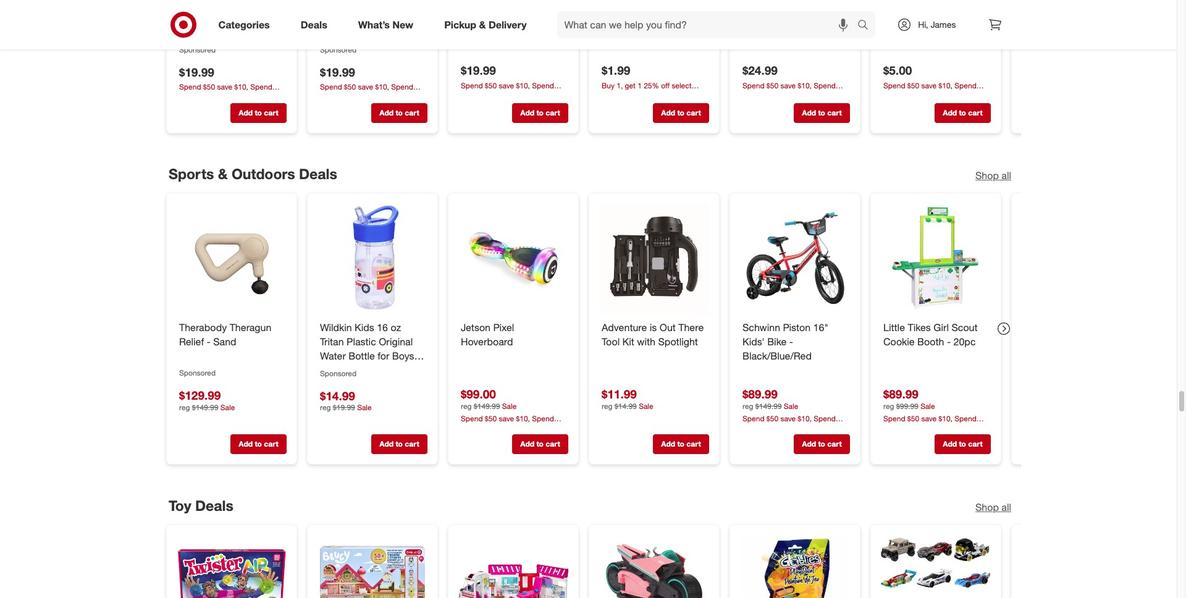 Task type: locate. For each thing, give the bounding box(es) containing it.
outdoors
[[231, 165, 295, 183]]

0 horizontal spatial $19.99 spend $50 save $10, spend $100 save $25 on select toys
[[179, 65, 274, 102]]

$100
[[742, 91, 758, 100], [461, 92, 477, 101], [883, 92, 899, 101], [179, 93, 195, 102], [320, 93, 336, 102], [461, 424, 477, 434], [883, 424, 899, 434], [742, 425, 758, 434]]

2 shop all from the top
[[975, 501, 1011, 514]]

$19.99 inside the $14.99 reg $19.99 sale
[[333, 403, 355, 413]]

kit for $5.00
[[961, 12, 973, 24]]

reg left $99.99
[[883, 402, 894, 411]]

1 horizontal spatial &
[[417, 350, 423, 362]]

unicorn
[[923, 12, 958, 24]]

1 horizontal spatial crayola 115pc imagination art set with case
[[461, 0, 546, 38]]

reg down $99.00 in the bottom of the page
[[461, 402, 471, 411]]

2 all from the top
[[1002, 501, 1011, 514]]

spend
[[742, 81, 764, 90], [814, 81, 836, 90], [461, 81, 483, 90], [532, 81, 554, 90], [883, 81, 905, 90], [955, 81, 976, 90], [179, 82, 201, 92], [250, 82, 272, 92], [320, 82, 342, 92], [391, 82, 413, 92], [461, 414, 483, 423], [532, 414, 554, 423], [883, 414, 905, 423], [955, 414, 976, 423], [742, 414, 764, 423], [814, 414, 836, 423]]

sponsored
[[179, 45, 215, 54], [320, 45, 356, 54], [179, 368, 215, 378], [320, 369, 356, 378]]

$89.99 inside $89.99 reg $149.99 sale spend $50 save $10, spend $100 save $25 on select toys
[[742, 387, 778, 401]]

reg down girls
[[320, 403, 331, 413]]

0 horizontal spatial art
[[374, 12, 387, 24]]

1 shop all from the top
[[975, 170, 1011, 182]]

1 $89.99 from the left
[[883, 387, 918, 401]]

- inside schwinn piston 16" kids' bike - black/blue/red
[[789, 336, 793, 348]]

2pk
[[638, 0, 655, 10]]

& inside wildkin kids 16 oz tritan plastic original water bottle for boys & girls
[[417, 350, 423, 362]]

sale for jetson pixel hoverboard
[[502, 402, 516, 411]]

0 horizontal spatial 115pc
[[356, 0, 384, 10]]

what's new
[[358, 18, 413, 31]]

0 vertical spatial sharpie
[[602, 0, 636, 10]]

0 horizontal spatial crayola
[[320, 0, 353, 10]]

light
[[782, 12, 804, 24]]

reg down $11.99
[[602, 402, 612, 411]]

girl
[[934, 321, 949, 334]]

reg inside $89.99 reg $99.99 sale spend $50 save $10, spend $100 save $25 on select toys
[[883, 402, 894, 411]]

2 115pc from the left
[[497, 0, 525, 10]]

theragun
[[229, 321, 271, 334]]

kit down adventure
[[622, 336, 634, 348]]

2 sharpie from the top
[[602, 91, 627, 100]]

spend $50 save $10, spend $100 save $25 on select toys button for crayola 11.5" x 18" ultimate light board
[[742, 80, 850, 100]]

paint-your-own ceramic unicorn kit - mondo llama™
[[883, 0, 979, 38]]

schwinn piston 16" kids' bike - black/blue/red image
[[740, 203, 850, 313], [740, 203, 850, 313]]

$25
[[778, 91, 790, 100], [496, 92, 508, 101], [919, 92, 931, 101], [214, 93, 226, 102], [355, 93, 367, 102], [496, 424, 508, 434], [919, 424, 931, 434], [778, 425, 790, 434]]

& right boys
[[417, 350, 423, 362]]

1 horizontal spatial $14.99
[[614, 402, 637, 411]]

- right bike
[[789, 336, 793, 348]]

case right pickup
[[482, 26, 504, 38]]

& right pickup
[[479, 18, 486, 31]]

crayola up deals link
[[320, 0, 353, 10]]

$19.99 down girls
[[333, 403, 355, 413]]

& right the sports
[[218, 165, 227, 183]]

& for pickup
[[479, 18, 486, 31]]

on inside $99.00 reg $149.99 sale spend $50 save $10, spend $100 save $25 on select toys
[[510, 424, 518, 434]]

$14.99 down girls
[[320, 389, 355, 403]]

1 horizontal spatial crayola
[[461, 0, 494, 10]]

1 horizontal spatial set
[[531, 12, 546, 24]]

sale for little tikes girl scout cookie booth - 20pc
[[920, 402, 935, 411]]

with left what's
[[320, 26, 338, 38]]

0 horizontal spatial crayola 115pc imagination art set with case link
[[320, 0, 425, 39]]

$149.99 inside $99.00 reg $149.99 sale spend $50 save $10, spend $100 save $25 on select toys
[[474, 402, 500, 411]]

0 horizontal spatial case
[[341, 26, 364, 38]]

1 shop all link from the top
[[975, 169, 1011, 183]]

- inside the therabody theragun relief - sand
[[206, 336, 210, 348]]

1 sharpie from the top
[[602, 0, 636, 10]]

your-
[[909, 0, 932, 10]]

1 vertical spatial shop all link
[[975, 501, 1011, 515]]

therabody theragun relief - sand link
[[179, 321, 284, 349]]

pickup & delivery
[[444, 18, 527, 31]]

1 vertical spatial toy
[[168, 497, 191, 514]]

2 $89.99 from the left
[[742, 387, 778, 401]]

1 horizontal spatial 115pc
[[497, 0, 525, 10]]

shop
[[975, 170, 999, 182], [975, 501, 999, 514]]

kit inside paint-your-own ceramic unicorn kit - mondo llama™
[[961, 12, 973, 24]]

bluey ultimate lights & sounds playhouse with lucky image
[[317, 535, 427, 598], [317, 535, 427, 598]]

- right james
[[975, 12, 979, 24]]

2 vertical spatial &
[[417, 350, 423, 362]]

sports & outdoors deals
[[168, 165, 337, 183]]

sale inside $99.00 reg $149.99 sale spend $50 save $10, spend $100 save $25 on select toys
[[502, 402, 516, 411]]

therabody theragun relief - sand image
[[176, 203, 286, 313], [176, 203, 286, 313]]

$5.00 spend $50 save $10, spend $100 save $25 on select toys
[[883, 63, 979, 101]]

$149.99 for $99.00
[[474, 402, 500, 411]]

reg down $129.99 at the bottom left of page
[[179, 403, 190, 412]]

2 horizontal spatial &
[[479, 18, 486, 31]]

deals
[[301, 18, 327, 31], [299, 165, 337, 183], [195, 497, 233, 514]]

$10, inside $89.99 reg $99.99 sale spend $50 save $10, spend $100 save $25 on select toys
[[939, 414, 952, 423]]

save
[[780, 81, 796, 90], [499, 81, 514, 90], [921, 81, 936, 90], [217, 82, 232, 92], [358, 82, 373, 92], [761, 91, 776, 100], [479, 92, 494, 101], [901, 92, 917, 101], [197, 93, 212, 102], [338, 93, 353, 102], [499, 414, 514, 423], [921, 414, 936, 423], [780, 414, 796, 423], [479, 424, 494, 434], [901, 424, 917, 434], [761, 425, 776, 434]]

sponsored down deals link
[[320, 45, 356, 54]]

set right what's
[[390, 12, 405, 24]]

1 vertical spatial &
[[218, 165, 227, 183]]

paint-
[[883, 0, 909, 10]]

$19.99 spend $50 save $10, spend $100 save $25 on select toys down delivery
[[461, 63, 556, 101]]

25%
[[644, 81, 659, 90]]

2 horizontal spatial $149.99
[[755, 402, 782, 411]]

reg inside $89.99 reg $149.99 sale spend $50 save $10, spend $100 save $25 on select toys
[[742, 402, 753, 411]]

1 horizontal spatial with
[[461, 26, 479, 38]]

hot wheels single pack – (styles may vary) image
[[881, 535, 991, 598], [881, 535, 991, 598]]

1 shop from the top
[[975, 170, 999, 182]]

$89.99 up $99.99
[[883, 387, 918, 401]]

1 horizontal spatial imagination
[[461, 12, 512, 24]]

115pc up delivery
[[497, 0, 525, 10]]

crayola up pickup & delivery
[[461, 0, 494, 10]]

1 vertical spatial deals
[[299, 165, 337, 183]]

barbie transforming ambulance and clinic playset (target exclusive) image
[[458, 535, 568, 598], [458, 535, 568, 598]]

1 horizontal spatial $149.99
[[474, 402, 500, 411]]

ultimate
[[742, 12, 779, 24]]

case left new
[[341, 26, 364, 38]]

sale inside $11.99 reg $14.99 sale
[[639, 402, 653, 411]]

- left 20pc
[[947, 336, 951, 348]]

0 vertical spatial shop all
[[975, 170, 1011, 182]]

$50 inside $5.00 spend $50 save $10, spend $100 save $25 on select toys
[[907, 81, 919, 90]]

$50
[[766, 81, 778, 90], [485, 81, 497, 90], [907, 81, 919, 90], [203, 82, 215, 92], [344, 82, 356, 92], [485, 414, 497, 423], [907, 414, 919, 423], [766, 414, 778, 423]]

$89.99 for little tikes girl scout cookie booth - 20pc
[[883, 387, 918, 401]]

on inside $89.99 reg $99.99 sale spend $50 save $10, spend $100 save $25 on select toys
[[933, 424, 941, 434]]

$129.99
[[179, 388, 221, 402]]

on inside $24.99 spend $50 save $10, spend $100 save $25 on select toys
[[792, 91, 800, 100]]

elmer's 4ct squishies diy toy activity kit with mystery character link
[[179, 0, 284, 39]]

paint-your-own ceramic unicorn kit - mondo llama™ link
[[883, 0, 988, 39]]

0 horizontal spatial kit
[[250, 12, 262, 24]]

115pc for first crayola 115pc imagination art set with case "link" from right
[[497, 0, 525, 10]]

2 horizontal spatial crayola
[[742, 0, 776, 10]]

art left new
[[374, 12, 387, 24]]

imagination
[[320, 12, 371, 24], [461, 12, 512, 24]]

0 horizontal spatial $89.99
[[742, 387, 778, 401]]

$14.99 down $11.99
[[614, 402, 637, 411]]

with left delivery
[[461, 26, 479, 38]]

oz
[[390, 321, 401, 334]]

115pc up what's
[[356, 0, 384, 10]]

off
[[661, 81, 670, 90]]

1 horizontal spatial $19.99 spend $50 save $10, spend $100 save $25 on select toys
[[320, 65, 415, 102]]

with
[[179, 26, 199, 38]]

1 vertical spatial sharpie
[[602, 91, 627, 100]]

select inside $1.99 buy 1, get 1 25% off select sharpie items
[[672, 81, 691, 90]]

llama™
[[917, 26, 949, 38]]

art
[[374, 12, 387, 24], [515, 12, 528, 24]]

$149.99 inside $89.99 reg $149.99 sale spend $50 save $10, spend $100 save $25 on select toys
[[755, 402, 782, 411]]

1 vertical spatial shop all
[[975, 501, 1011, 514]]

kit down 'squishies'
[[250, 12, 262, 24]]

$19.99 spend $50 save $10, spend $100 save $25 on select toys down the mystery
[[179, 65, 274, 102]]

categories link
[[208, 11, 285, 38]]

cart
[[264, 108, 278, 117], [405, 108, 419, 117], [545, 108, 560, 117], [686, 108, 701, 117], [827, 108, 842, 117], [968, 108, 983, 117], [264, 440, 278, 449], [405, 440, 419, 449], [545, 440, 560, 449], [686, 440, 701, 449], [827, 440, 842, 449], [968, 440, 983, 449]]

crayola up ultimate
[[742, 0, 776, 10]]

bike
[[767, 336, 786, 348]]

1 art from the left
[[374, 12, 387, 24]]

2 shop all link from the top
[[975, 501, 1011, 515]]

0 horizontal spatial set
[[390, 12, 405, 24]]

shop all link
[[975, 169, 1011, 183], [975, 501, 1011, 515]]

$100 inside $89.99 reg $99.99 sale spend $50 save $10, spend $100 save $25 on select toys
[[883, 424, 899, 434]]

1 horizontal spatial kit
[[622, 336, 634, 348]]

reg for adventure is out there tool kit with spotlight
[[602, 402, 612, 411]]

$89.99 down black/blue/red
[[742, 387, 778, 401]]

&
[[479, 18, 486, 31], [218, 165, 227, 183], [417, 350, 423, 362]]

0 vertical spatial shop
[[975, 170, 999, 182]]

$19.99 spend $50 save $10, spend $100 save $25 on select toys down what's
[[320, 65, 415, 102]]

$14.99
[[320, 389, 355, 403], [614, 402, 637, 411]]

1 horizontal spatial $89.99
[[883, 387, 918, 401]]

wildkin
[[320, 321, 352, 334]]

select inside $89.99 reg $99.99 sale spend $50 save $10, spend $100 save $25 on select toys
[[943, 424, 963, 434]]

crayola inside crayola 11.5" x 18" ultimate light board
[[742, 0, 776, 10]]

0 horizontal spatial with
[[320, 26, 338, 38]]

$149.99 down $99.00 in the bottom of the page
[[474, 402, 500, 411]]

jetson pixel hoverboard image
[[458, 203, 568, 313], [458, 203, 568, 313]]

1 vertical spatial shop
[[975, 501, 999, 514]]

set right delivery
[[531, 12, 546, 24]]

crayola 115pc imagination art set with case link
[[320, 0, 425, 39], [461, 0, 566, 39]]

adventure is out there tool kit with spotlight image
[[599, 203, 709, 313], [599, 203, 709, 313]]

crayola
[[320, 0, 353, 10], [461, 0, 494, 10], [742, 0, 776, 10]]

add to cart
[[238, 108, 278, 117], [379, 108, 419, 117], [520, 108, 560, 117], [661, 108, 701, 117], [802, 108, 842, 117], [943, 108, 983, 117], [238, 440, 278, 449], [379, 440, 419, 449], [520, 440, 560, 449], [661, 440, 701, 449], [802, 440, 842, 449], [943, 440, 983, 449]]

1 horizontal spatial crayola 115pc imagination art set with case link
[[461, 0, 566, 39]]

crayola for $19.99
[[461, 0, 494, 10]]

-
[[975, 12, 979, 24], [206, 336, 210, 348], [789, 336, 793, 348], [947, 336, 951, 348]]

sale inside $89.99 reg $99.99 sale spend $50 save $10, spend $100 save $25 on select toys
[[920, 402, 935, 411]]

little
[[883, 321, 905, 334]]

with inside adventure is out there tool kit with spotlight
[[637, 336, 655, 348]]

$19.99 spend $50 save $10, spend $100 save $25 on select toys for elmer's 4ct squishies diy toy activity kit with mystery character
[[179, 65, 274, 102]]

little tikes girl scout cookie booth - 20pc image
[[881, 203, 991, 313], [881, 203, 991, 313]]

0 vertical spatial all
[[1002, 170, 1011, 182]]

art right pickup
[[515, 12, 528, 24]]

all for sports & outdoors deals
[[1002, 170, 1011, 182]]

kit right james
[[961, 12, 973, 24]]

sponsored down water at the left of page
[[320, 369, 356, 378]]

select inside $89.99 reg $149.99 sale spend $50 save $10, spend $100 save $25 on select toys
[[802, 425, 822, 434]]

$19.99 down pickup & delivery
[[461, 63, 496, 77]]

with down the 'is'
[[637, 336, 655, 348]]

$149.99 for $89.99
[[755, 402, 782, 411]]

wildkin kids 16 oz tritan plastic original water bottle for boys & girls image
[[317, 203, 427, 313], [317, 203, 427, 313]]

twister air party game image
[[176, 535, 286, 598], [176, 535, 286, 598]]

markers
[[602, 12, 637, 24]]

sponsored for crayola 115pc imagination art set with case
[[320, 45, 356, 54]]

2 case from the left
[[482, 26, 504, 38]]

ceramic
[[883, 12, 920, 24]]

0 horizontal spatial crayola 115pc imagination art set with case
[[320, 0, 405, 38]]

1 crayola 115pc imagination art set with case from the left
[[320, 0, 405, 38]]

0 vertical spatial shop all link
[[975, 169, 1011, 183]]

$10, inside $5.00 spend $50 save $10, spend $100 save $25 on select toys
[[939, 81, 952, 90]]

with
[[320, 26, 338, 38], [461, 26, 479, 38], [637, 336, 655, 348]]

cookie
[[883, 336, 915, 348]]

sponsored up $129.99 at the bottom left of page
[[179, 368, 215, 378]]

1 horizontal spatial case
[[482, 26, 504, 38]]

water
[[320, 350, 346, 362]]

3 crayola from the left
[[742, 0, 776, 10]]

kit inside adventure is out there tool kit with spotlight
[[622, 336, 634, 348]]

reg
[[461, 402, 471, 411], [602, 402, 612, 411], [883, 402, 894, 411], [742, 402, 753, 411], [179, 403, 190, 412], [320, 403, 331, 413]]

2 crayola from the left
[[461, 0, 494, 10]]

james
[[931, 19, 956, 30]]

2 vertical spatial deals
[[195, 497, 233, 514]]

sponsored down with
[[179, 45, 215, 54]]

- down therabody
[[206, 336, 210, 348]]

reg for jetson pixel hoverboard
[[461, 402, 471, 411]]

1 115pc from the left
[[356, 0, 384, 10]]

$89.99 inside $89.99 reg $99.99 sale spend $50 save $10, spend $100 save $25 on select toys
[[883, 387, 918, 401]]

$24.99 spend $50 save $10, spend $100 save $25 on select toys
[[742, 63, 838, 100]]

toys
[[824, 91, 838, 100], [542, 92, 556, 101], [965, 92, 979, 101], [261, 93, 274, 102], [401, 93, 415, 102], [542, 424, 556, 434], [965, 424, 979, 434], [824, 425, 838, 434]]

black/blue/red
[[742, 350, 812, 362]]

all
[[1002, 170, 1011, 182], [1002, 501, 1011, 514]]

0 vertical spatial toy
[[198, 12, 212, 24]]

$25 inside $5.00 spend $50 save $10, spend $100 save $25 on select toys
[[919, 92, 931, 101]]

on inside $89.99 reg $149.99 sale spend $50 save $10, spend $100 save $25 on select toys
[[792, 425, 800, 434]]

1 crayola 115pc imagination art set with case link from the left
[[320, 0, 425, 39]]

kids
[[354, 321, 374, 334]]

goblies play paint 750ml image
[[740, 535, 850, 598], [740, 535, 850, 598]]

$149.99 down black/blue/red
[[755, 402, 782, 411]]

0 horizontal spatial imagination
[[320, 12, 371, 24]]

$25 inside $89.99 reg $99.99 sale spend $50 save $10, spend $100 save $25 on select toys
[[919, 424, 931, 434]]

select inside $24.99 spend $50 save $10, spend $100 save $25 on select toys
[[802, 91, 822, 100]]

$99.99
[[896, 402, 918, 411]]

$11.99 reg $14.99 sale
[[602, 387, 653, 411]]

shop all
[[975, 170, 1011, 182], [975, 501, 1011, 514]]

reg inside $11.99 reg $14.99 sale
[[602, 402, 612, 411]]

0 horizontal spatial $14.99
[[320, 389, 355, 403]]

1 all from the top
[[1002, 170, 1011, 182]]

$11.99
[[602, 387, 637, 401]]

sharpie down the 1,
[[602, 91, 627, 100]]

$89.99 for schwinn piston 16" kids' bike - black/blue/red
[[742, 387, 778, 401]]

$50 inside $99.00 reg $149.99 sale spend $50 save $10, spend $100 save $25 on select toys
[[485, 414, 497, 423]]

$149.99 down $129.99 at the bottom left of page
[[192, 403, 218, 412]]

spend $50 save $10, spend $100 save $25 on select toys button for schwinn piston 16" kids' bike - black/blue/red
[[742, 414, 850, 434]]

$24.99
[[742, 63, 778, 77]]

2 horizontal spatial kit
[[961, 12, 973, 24]]

$129.99 reg $149.99 sale
[[179, 388, 235, 412]]

0 horizontal spatial $149.99
[[192, 403, 218, 412]]

board
[[807, 12, 834, 24]]

there
[[678, 321, 704, 334]]

0 horizontal spatial &
[[218, 165, 227, 183]]

all for toy deals
[[1002, 501, 1011, 514]]

sharpie up markers
[[602, 0, 636, 10]]

mystery
[[201, 26, 237, 38]]

2 horizontal spatial with
[[637, 336, 655, 348]]

$99.00 reg $149.99 sale spend $50 save $10, spend $100 save $25 on select toys
[[461, 387, 556, 434]]

hi, james
[[918, 19, 956, 30]]

reg down black/blue/red
[[742, 402, 753, 411]]

paw patrol liberty & poms toy vehicle playset image
[[599, 535, 709, 598], [599, 535, 709, 598]]

sale inside $89.99 reg $149.99 sale spend $50 save $10, spend $100 save $25 on select toys
[[784, 402, 798, 411]]

1 vertical spatial all
[[1002, 501, 1011, 514]]

$100 inside $89.99 reg $149.99 sale spend $50 save $10, spend $100 save $25 on select toys
[[742, 425, 758, 434]]

1 horizontal spatial art
[[515, 12, 528, 24]]

sponsored for wildkin kids 16 oz tritan plastic original water bottle for boys & girls
[[320, 369, 356, 378]]

0 vertical spatial &
[[479, 18, 486, 31]]

2 shop from the top
[[975, 501, 999, 514]]

add to cart button
[[230, 103, 286, 123], [371, 103, 427, 123], [512, 103, 568, 123], [653, 103, 709, 123], [794, 103, 850, 123], [935, 103, 991, 123], [230, 435, 286, 454], [371, 435, 427, 454], [512, 435, 568, 454], [653, 435, 709, 454], [794, 435, 850, 454], [935, 435, 991, 454]]

$25 inside $24.99 spend $50 save $10, spend $100 save $25 on select toys
[[778, 91, 790, 100]]

$50 inside $24.99 spend $50 save $10, spend $100 save $25 on select toys
[[766, 81, 778, 90]]

crayola 115pc imagination art set with case
[[320, 0, 405, 38], [461, 0, 546, 38]]

1 horizontal spatial toy
[[198, 12, 212, 24]]

reg inside $99.00 reg $149.99 sale spend $50 save $10, spend $100 save $25 on select toys
[[461, 402, 471, 411]]



Task type: describe. For each thing, give the bounding box(es) containing it.
new
[[393, 18, 413, 31]]

- inside little tikes girl scout cookie booth - 20pc
[[947, 336, 951, 348]]

delivery
[[489, 18, 527, 31]]

$99.00
[[461, 387, 496, 401]]

sand
[[213, 336, 236, 348]]

$25 inside $89.99 reg $149.99 sale spend $50 save $10, spend $100 save $25 on select toys
[[778, 425, 790, 434]]

boys
[[392, 350, 414, 362]]

1 crayola from the left
[[320, 0, 353, 10]]

reg for schwinn piston 16" kids' bike - black/blue/red
[[742, 402, 753, 411]]

sponsored for elmer's 4ct squishies diy toy activity kit with mystery character
[[179, 45, 215, 54]]

relief
[[179, 336, 204, 348]]

categories
[[218, 18, 270, 31]]

piston
[[783, 321, 810, 334]]

pickup
[[444, 18, 476, 31]]

squishies
[[231, 0, 274, 10]]

18"
[[813, 0, 828, 10]]

sharpie inside $1.99 buy 1, get 1 25% off select sharpie items
[[602, 91, 627, 100]]

crayola 11.5" x 18" ultimate light board
[[742, 0, 834, 24]]

1 case from the left
[[341, 26, 364, 38]]

$50 inside $89.99 reg $99.99 sale spend $50 save $10, spend $100 save $25 on select toys
[[907, 414, 919, 423]]

sale inside $129.99 reg $149.99 sale
[[220, 403, 235, 412]]

$89.99 reg $149.99 sale spend $50 save $10, spend $100 save $25 on select toys
[[742, 387, 838, 434]]

schwinn piston 16" kids' bike - black/blue/red link
[[742, 321, 847, 363]]

elmer's 4ct squishies diy toy activity kit with mystery character
[[179, 0, 283, 38]]

therabody
[[179, 321, 227, 334]]

shop all link for toy deals
[[975, 501, 1011, 515]]

1 imagination from the left
[[320, 12, 371, 24]]

2 crayola 115pc imagination art set with case link from the left
[[461, 0, 566, 39]]

kit for $11.99
[[622, 336, 634, 348]]

tool
[[602, 336, 620, 348]]

$19.99 down deals link
[[320, 65, 355, 79]]

$19.99 down with
[[179, 65, 214, 79]]

$14.99 inside the $14.99 reg $19.99 sale
[[320, 389, 355, 403]]

diy
[[179, 12, 195, 24]]

permanent
[[658, 0, 706, 10]]

spend $50 save $10, spend $100 save $25 on select toys button for paint-your-own ceramic unicorn kit - mondo llama™
[[883, 80, 991, 101]]

pixel
[[493, 321, 514, 334]]

what's
[[358, 18, 390, 31]]

2 horizontal spatial $19.99 spend $50 save $10, spend $100 save $25 on select toys
[[461, 63, 556, 101]]

out
[[659, 321, 676, 334]]

what's new link
[[348, 11, 429, 38]]

shop all link for sports & outdoors deals
[[975, 169, 1011, 183]]

$100 inside $99.00 reg $149.99 sale spend $50 save $10, spend $100 save $25 on select toys
[[461, 424, 477, 434]]

schwinn piston 16" kids' bike - black/blue/red
[[742, 321, 828, 362]]

reg for little tikes girl scout cookie booth - 20pc
[[883, 402, 894, 411]]

sponsored for therabody theragun relief - sand
[[179, 368, 215, 378]]

1,
[[617, 81, 623, 90]]

shop for toy deals
[[975, 501, 999, 514]]

115pc for 1st crayola 115pc imagination art set with case "link"
[[356, 0, 384, 10]]

11.5"
[[779, 0, 802, 10]]

$25 inside $99.00 reg $149.99 sale spend $50 save $10, spend $100 save $25 on select toys
[[496, 424, 508, 434]]

$5.00
[[883, 63, 912, 77]]

$89.99 reg $99.99 sale spend $50 save $10, spend $100 save $25 on select toys
[[883, 387, 979, 434]]

16"
[[813, 321, 828, 334]]

toy deals
[[168, 497, 233, 514]]

on inside $5.00 spend $50 save $10, spend $100 save $25 on select toys
[[933, 92, 941, 101]]

spend $50 save $10, spend $100 save $25 on select toys button for little tikes girl scout cookie booth - 20pc
[[883, 413, 991, 434]]

What can we help you find? suggestions appear below search field
[[557, 11, 861, 38]]

therabody theragun relief - sand
[[179, 321, 271, 348]]

0 vertical spatial deals
[[301, 18, 327, 31]]

2 set from the left
[[531, 12, 546, 24]]

tritan
[[320, 336, 344, 348]]

& for sports
[[218, 165, 227, 183]]

reg inside the $14.99 reg $19.99 sale
[[320, 403, 331, 413]]

$1.99
[[602, 63, 630, 77]]

toys inside $89.99 reg $149.99 sale spend $50 save $10, spend $100 save $25 on select toys
[[824, 425, 838, 434]]

$1.99 buy 1, get 1 25% off select sharpie items
[[602, 63, 691, 100]]

spend $50 save $10, spend $100 save $25 on select toys button for crayola 115pc imagination art set with case
[[461, 80, 568, 101]]

search button
[[852, 11, 882, 41]]

pickup & delivery link
[[434, 11, 542, 38]]

scout
[[952, 321, 978, 334]]

select inside $5.00 spend $50 save $10, spend $100 save $25 on select toys
[[943, 92, 963, 101]]

kids'
[[742, 336, 764, 348]]

16
[[377, 321, 388, 334]]

$100 inside $5.00 spend $50 save $10, spend $100 save $25 on select toys
[[883, 92, 899, 101]]

elmer's
[[179, 0, 212, 10]]

hoverboard
[[461, 336, 513, 348]]

activity
[[215, 12, 247, 24]]

wildkin kids 16 oz tritan plastic original water bottle for boys & girls link
[[320, 321, 425, 376]]

$10, inside $24.99 spend $50 save $10, spend $100 save $25 on select toys
[[798, 81, 812, 90]]

$50 inside $89.99 reg $149.99 sale spend $50 save $10, spend $100 save $25 on select toys
[[766, 414, 778, 423]]

- inside paint-your-own ceramic unicorn kit - mondo llama™
[[975, 12, 979, 24]]

buy 1, get 1 25% off select sharpie items button
[[602, 80, 709, 100]]

1 set from the left
[[390, 12, 405, 24]]

little tikes girl scout cookie booth - 20pc
[[883, 321, 978, 348]]

jetson
[[461, 321, 490, 334]]

spotlight
[[658, 336, 698, 348]]

toys inside $89.99 reg $99.99 sale spend $50 save $10, spend $100 save $25 on select toys
[[965, 424, 979, 434]]

adventure is out there tool kit with spotlight
[[602, 321, 704, 348]]

0 horizontal spatial toy
[[168, 497, 191, 514]]

own
[[932, 0, 952, 10]]

2 imagination from the left
[[461, 12, 512, 24]]

$10, inside $89.99 reg $149.99 sale spend $50 save $10, spend $100 save $25 on select toys
[[798, 414, 812, 423]]

sale inside the $14.99 reg $19.99 sale
[[357, 403, 371, 413]]

toys inside $24.99 spend $50 save $10, spend $100 save $25 on select toys
[[824, 91, 838, 100]]

hi,
[[918, 19, 928, 30]]

toys inside $5.00 spend $50 save $10, spend $100 save $25 on select toys
[[965, 92, 979, 101]]

deals link
[[290, 11, 343, 38]]

20pc
[[953, 336, 976, 348]]

adventure is out there tool kit with spotlight link
[[602, 321, 707, 349]]

sharpie 2pk permanent markers fine tip black link
[[602, 0, 707, 25]]

get
[[625, 81, 635, 90]]

bottle
[[348, 350, 375, 362]]

$19.99 spend $50 save $10, spend $100 save $25 on select toys for crayola 115pc imagination art set with case
[[320, 65, 415, 102]]

sharpie inside sharpie 2pk permanent markers fine tip black
[[602, 0, 636, 10]]

sale for adventure is out there tool kit with spotlight
[[639, 402, 653, 411]]

$149.99 inside $129.99 reg $149.99 sale
[[192, 403, 218, 412]]

crayola 11.5" x 18" ultimate light board link
[[742, 0, 847, 25]]

shop for sports & outdoors deals
[[975, 170, 999, 182]]

search
[[852, 20, 882, 32]]

spend $50 save $10, spend $100 save $25 on select toys button for jetson pixel hoverboard
[[461, 413, 568, 434]]

schwinn
[[742, 321, 780, 334]]

character
[[240, 26, 283, 38]]

2 art from the left
[[515, 12, 528, 24]]

crayola for $24.99
[[742, 0, 776, 10]]

tip
[[661, 12, 675, 24]]

2 crayola 115pc imagination art set with case from the left
[[461, 0, 546, 38]]

$14.99 inside $11.99 reg $14.99 sale
[[614, 402, 637, 411]]

shop all for sports & outdoors deals
[[975, 170, 1011, 182]]

sale for schwinn piston 16" kids' bike - black/blue/red
[[784, 402, 798, 411]]

$10, inside $99.00 reg $149.99 sale spend $50 save $10, spend $100 save $25 on select toys
[[516, 414, 530, 423]]

toys inside $99.00 reg $149.99 sale spend $50 save $10, spend $100 save $25 on select toys
[[542, 424, 556, 434]]

1
[[637, 81, 642, 90]]

select inside $99.00 reg $149.99 sale spend $50 save $10, spend $100 save $25 on select toys
[[520, 424, 540, 434]]

little tikes girl scout cookie booth - 20pc link
[[883, 321, 988, 349]]

fine
[[640, 12, 659, 24]]

x
[[805, 0, 810, 10]]

girls
[[320, 364, 340, 376]]

original
[[379, 336, 413, 348]]

reg inside $129.99 reg $149.99 sale
[[179, 403, 190, 412]]

jetson pixel hoverboard link
[[461, 321, 566, 349]]

shop all for toy deals
[[975, 501, 1011, 514]]

$100 inside $24.99 spend $50 save $10, spend $100 save $25 on select toys
[[742, 91, 758, 100]]

kit inside elmer's 4ct squishies diy toy activity kit with mystery character
[[250, 12, 262, 24]]

sharpie 2pk permanent markers fine tip black
[[602, 0, 706, 24]]

toy inside elmer's 4ct squishies diy toy activity kit with mystery character
[[198, 12, 212, 24]]

black
[[678, 12, 703, 24]]

is
[[650, 321, 657, 334]]

items
[[629, 91, 647, 100]]

jetson pixel hoverboard
[[461, 321, 514, 348]]

buy
[[602, 81, 614, 90]]

for
[[377, 350, 389, 362]]



Task type: vqa. For each thing, say whether or not it's contained in the screenshot.
Electronics
no



